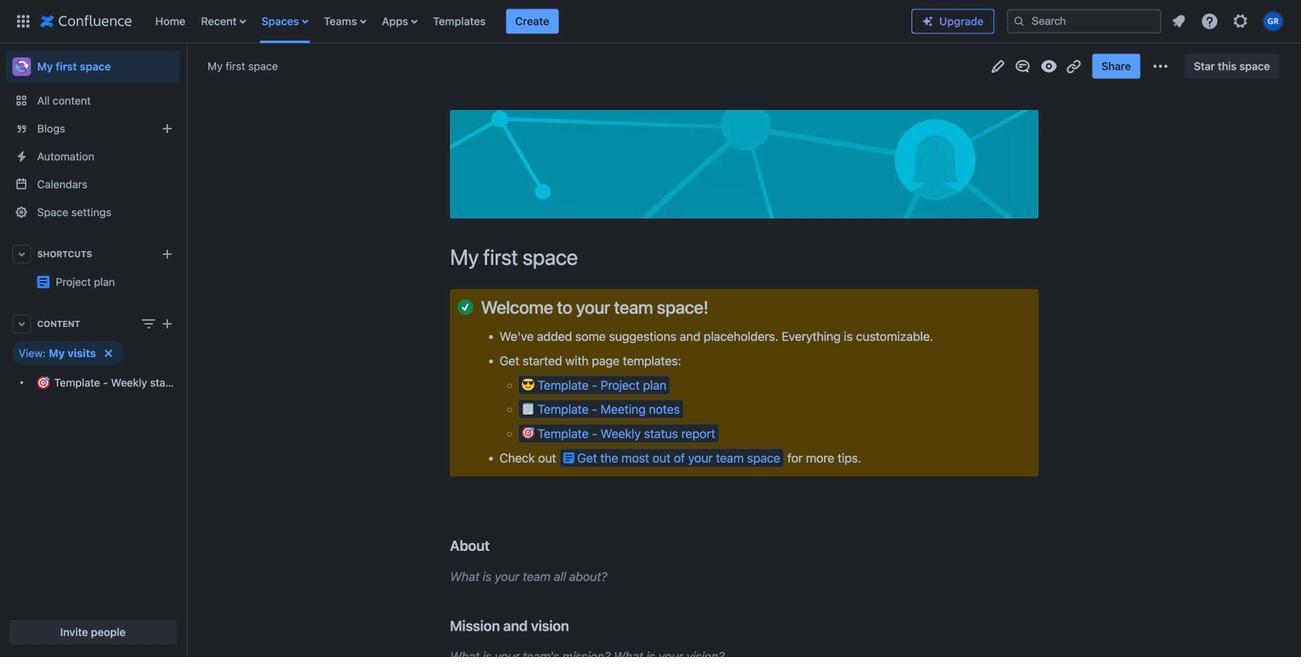 Task type: describe. For each thing, give the bounding box(es) containing it.
:dart: image
[[37, 377, 50, 389]]

copy image
[[568, 616, 586, 635]]

1 horizontal spatial copy image
[[707, 298, 726, 316]]

list item inside list
[[506, 9, 559, 34]]

create a page image
[[158, 315, 177, 333]]

list for appswitcher icon
[[148, 0, 912, 43]]

space element
[[0, 43, 186, 657]]

add shortcut image
[[158, 245, 177, 263]]

1 vertical spatial copy image
[[488, 536, 507, 555]]

help icon image
[[1201, 12, 1220, 31]]

:check_mark: image
[[458, 299, 474, 315]]

global element
[[9, 0, 912, 43]]

settings icon image
[[1232, 12, 1251, 31]]

get the most out of your team space image
[[564, 452, 575, 464]]

:dart: image inside space element
[[37, 377, 50, 389]]

:sunglasses: image
[[522, 378, 535, 390]]

stop watching image
[[1040, 57, 1059, 76]]



Task type: locate. For each thing, give the bounding box(es) containing it.
template - project plan image
[[37, 276, 50, 288]]

search image
[[1014, 15, 1026, 28]]

0 vertical spatial copy image
[[707, 298, 726, 316]]

list item
[[506, 9, 559, 34]]

appswitcher icon image
[[14, 12, 33, 31]]

list for premium image on the right top
[[1166, 7, 1293, 35]]

region
[[6, 341, 180, 397]]

confluence image
[[40, 12, 132, 31], [40, 12, 132, 31]]

None search field
[[1007, 9, 1162, 34]]

premium image
[[922, 15, 935, 28]]

list
[[148, 0, 912, 43], [1166, 7, 1293, 35]]

1 horizontal spatial list
[[1166, 7, 1293, 35]]

collapse sidebar image
[[169, 51, 203, 82]]

copy image
[[707, 298, 726, 316], [488, 536, 507, 555]]

banner
[[0, 0, 1302, 43]]

:sunglasses: image
[[522, 378, 535, 390]]

change view image
[[139, 315, 158, 333]]

0 horizontal spatial list
[[148, 0, 912, 43]]

clear view image
[[99, 344, 118, 363]]

notification icon image
[[1170, 12, 1189, 31]]

copy link image
[[1065, 57, 1084, 76]]

Search field
[[1007, 9, 1162, 34]]

create a blog image
[[158, 119, 177, 138]]

edit this page image
[[989, 57, 1008, 76]]

:notepad_spiral: image
[[522, 402, 535, 415], [522, 402, 535, 415]]

:dart: image
[[37, 377, 50, 389], [522, 427, 535, 439], [522, 427, 535, 439]]

more actions image
[[1152, 57, 1171, 76]]

region inside space element
[[6, 341, 180, 397]]

0 horizontal spatial copy image
[[488, 536, 507, 555]]



Task type: vqa. For each thing, say whether or not it's contained in the screenshot.
search icon at right
yes



